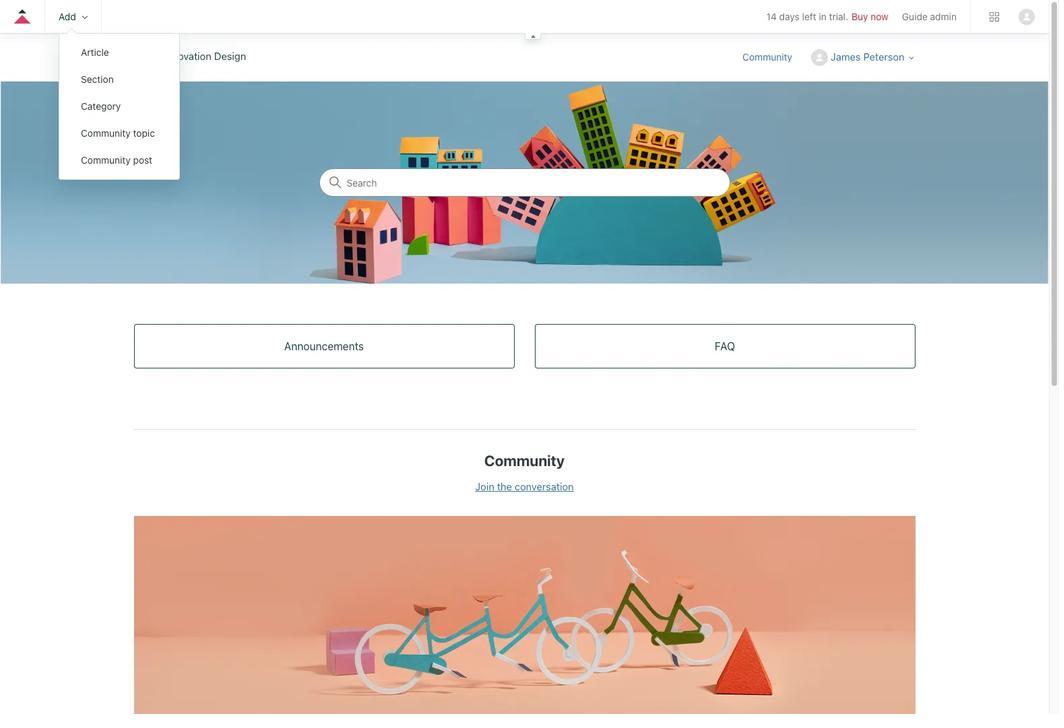 Task type: locate. For each thing, give the bounding box(es) containing it.
community down 'community topic'
[[81, 154, 131, 166]]

community down category
[[81, 127, 131, 139]]

community
[[743, 51, 793, 62], [81, 127, 131, 139], [81, 154, 131, 166], [485, 452, 565, 470]]

navigation
[[0, 0, 1049, 180]]

community inside community link
[[743, 51, 793, 62]]

zendesk products image
[[990, 12, 1000, 21]]

provation
[[168, 50, 212, 62]]

community main content
[[0, 82, 1049, 714]]

left
[[802, 11, 817, 23]]

community topic link
[[59, 120, 179, 147]]

user avatar image
[[1019, 8, 1035, 25]]

faq
[[715, 340, 735, 353]]

community post link
[[59, 147, 179, 174]]

category link
[[59, 93, 179, 120]]

community up join the conversation
[[485, 452, 565, 470]]

category
[[81, 100, 121, 112]]

james peterson
[[831, 50, 905, 62]]

trial.
[[829, 11, 849, 23]]

14
[[767, 11, 777, 23]]

conversation
[[515, 481, 574, 493]]

article
[[81, 47, 109, 58]]

join the conversation link
[[475, 481, 574, 493]]

peterson
[[864, 50, 905, 62]]

design
[[214, 50, 246, 62]]

community inside community topic link
[[81, 127, 131, 139]]

14 days left in trial. buy now
[[767, 11, 889, 23]]

post
[[133, 154, 152, 166]]

community link
[[743, 50, 806, 64]]

james peterson button
[[811, 49, 916, 66]]

guide
[[902, 11, 928, 22]]

community inside community post link
[[81, 154, 131, 166]]

now
[[871, 11, 889, 23]]

None search field
[[319, 169, 730, 197]]

community down 14
[[743, 51, 793, 62]]

in
[[819, 11, 827, 23]]

buy
[[852, 11, 868, 23]]

community for community post
[[81, 154, 131, 166]]

community post
[[81, 154, 152, 166]]

join the conversation
[[475, 481, 574, 493]]

navigation containing add
[[0, 0, 1049, 180]]



Task type: vqa. For each thing, say whether or not it's contained in the screenshot.
community
yes



Task type: describe. For each thing, give the bounding box(es) containing it.
topic
[[133, 127, 155, 139]]

admin
[[931, 11, 957, 22]]

provation design
[[168, 50, 246, 62]]

section
[[81, 73, 114, 85]]

community for community topic
[[81, 127, 131, 139]]

buy now link
[[852, 11, 889, 23]]

provation design link
[[134, 45, 253, 70]]

add
[[59, 11, 76, 22]]

community inside community main content
[[485, 452, 565, 470]]

none search field inside community main content
[[319, 169, 730, 197]]

announcements
[[284, 340, 364, 353]]

join
[[475, 481, 495, 493]]

the
[[497, 481, 512, 493]]

james
[[831, 50, 861, 62]]

section link
[[59, 66, 179, 93]]

article link
[[59, 39, 179, 66]]

community for community link
[[743, 51, 793, 62]]

announcements link
[[134, 325, 514, 368]]

faq link
[[536, 325, 915, 368]]

days
[[780, 11, 800, 23]]

add button
[[59, 11, 87, 22]]

guide admin
[[902, 11, 957, 22]]

guide admin link
[[902, 11, 957, 22]]

guide navigation image
[[531, 35, 536, 38]]

Search search field
[[320, 169, 730, 196]]

community topic
[[81, 127, 155, 139]]



